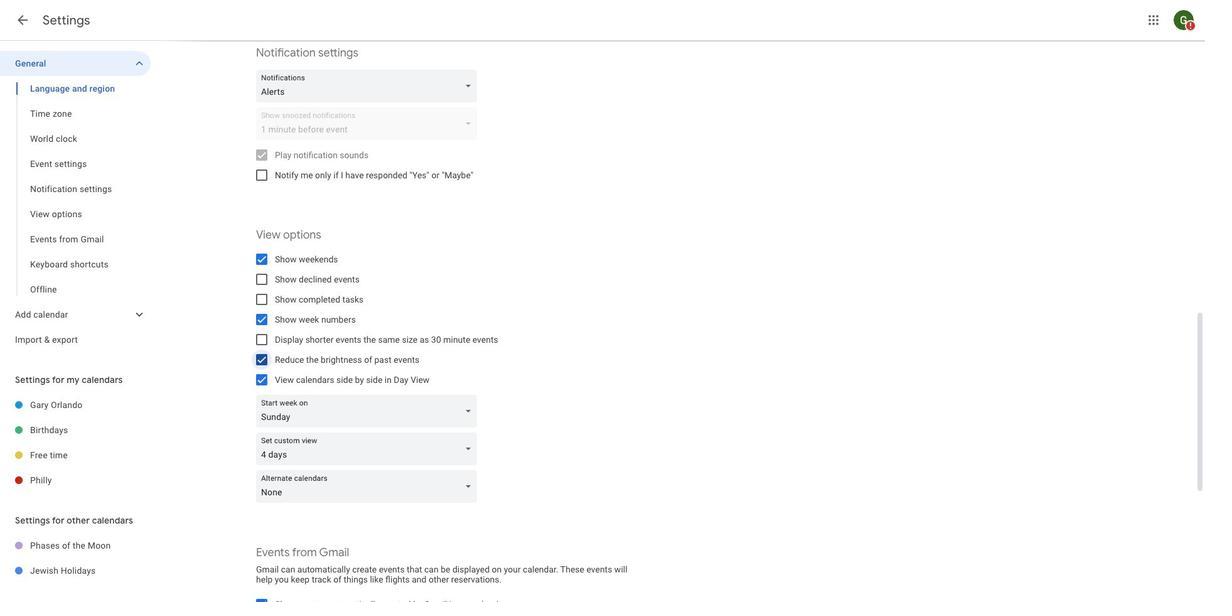 Task type: vqa. For each thing, say whether or not it's contained in the screenshot.
general TREE ITEM
yes



Task type: describe. For each thing, give the bounding box(es) containing it.
2 tree from the top
[[0, 392, 151, 493]]

free time tree item
[[0, 443, 151, 468]]

1 tree from the top
[[0, 51, 151, 352]]



Task type: locate. For each thing, give the bounding box(es) containing it.
birthdays tree item
[[0, 417, 151, 443]]

philly tree item
[[0, 468, 151, 493]]

phases of the moon tree item
[[0, 533, 151, 558]]

tree
[[0, 51, 151, 352], [0, 392, 151, 493], [0, 533, 151, 583]]

None field
[[256, 70, 482, 102], [256, 395, 482, 428], [256, 433, 482, 465], [256, 470, 482, 503], [256, 70, 482, 102], [256, 395, 482, 428], [256, 433, 482, 465], [256, 470, 482, 503]]

1 vertical spatial tree
[[0, 392, 151, 493]]

heading
[[43, 13, 90, 28]]

3 tree from the top
[[0, 533, 151, 583]]

gary orlando tree item
[[0, 392, 151, 417]]

general tree item
[[0, 51, 151, 76]]

2 vertical spatial tree
[[0, 533, 151, 583]]

jewish holidays tree item
[[0, 558, 151, 583]]

go back image
[[15, 13, 30, 28]]

0 vertical spatial tree
[[0, 51, 151, 352]]

group
[[0, 76, 151, 302]]



